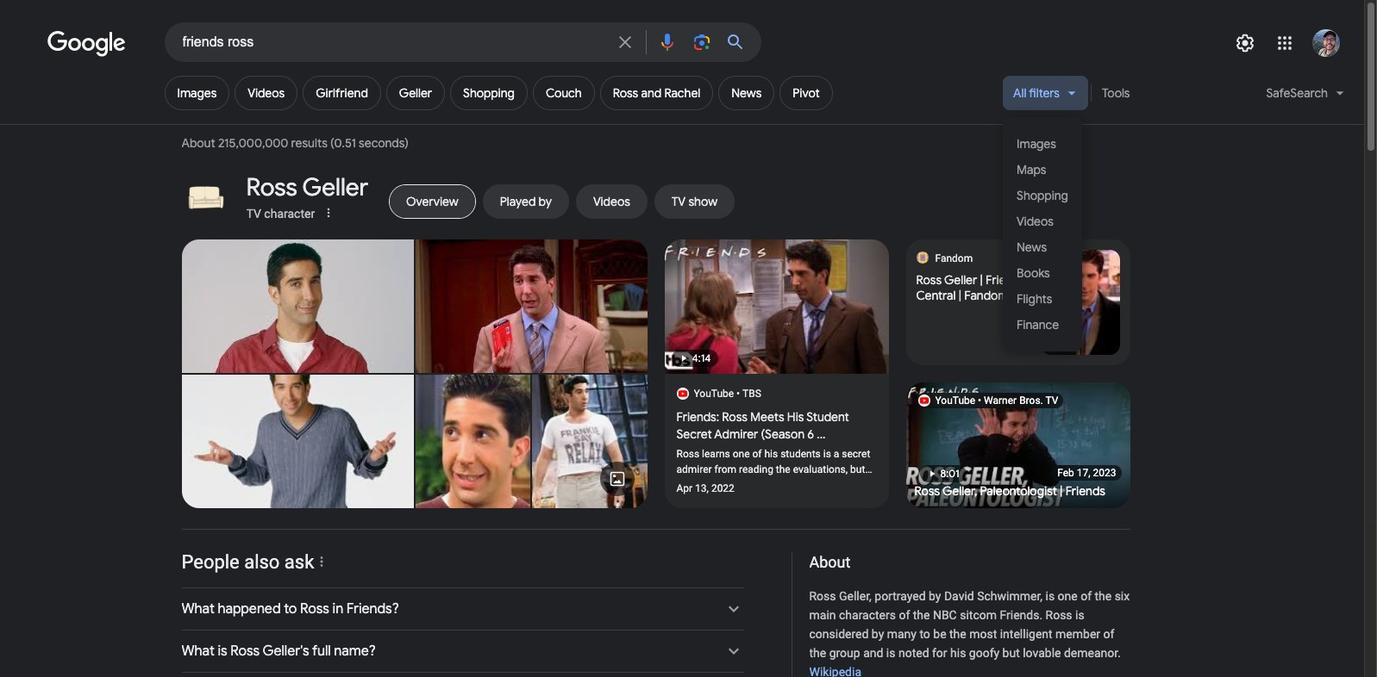 Task type: locate. For each thing, give the bounding box(es) containing it.
geller, inside ross geller, portrayed by david schwimmer, is one of the six main characters of the nbc sitcom friends. ross is considered by many to be the most intelligent member of the group and is noted for his goofy but lovable demeanor.
[[839, 590, 872, 604]]

one up member
[[1058, 590, 1078, 604]]

or
[[780, 479, 789, 492]]

is
[[823, 448, 831, 460], [1046, 590, 1055, 604], [1075, 609, 1085, 623], [886, 647, 896, 661]]

tools button
[[1094, 76, 1138, 110]]

0 vertical spatial tv
[[246, 207, 261, 221]]

videos link
[[235, 76, 298, 110], [1003, 209, 1082, 235]]

1 horizontal spatial friends
[[1066, 484, 1105, 499]]

1 vertical spatial shopping
[[1017, 188, 1068, 203]]

0 horizontal spatial geller
[[302, 172, 368, 204]]

0 horizontal spatial youtube
[[694, 388, 734, 400]]

geller
[[399, 85, 432, 101], [302, 172, 368, 204], [944, 272, 977, 288]]

1 horizontal spatial news
[[1017, 239, 1047, 255]]

2 vertical spatial geller
[[944, 272, 977, 288]]

ross geller | friends central | fandom
[[916, 272, 1026, 304]]

the up 'or'
[[776, 464, 791, 476]]

friends down feb 17, 2023
[[1066, 484, 1105, 499]]

1 vertical spatial tv
[[1046, 395, 1058, 407]]

about
[[182, 135, 215, 151], [809, 554, 851, 572]]

meets
[[750, 410, 784, 425]]

1 vertical spatial but
[[1003, 647, 1020, 661]]

seconds)
[[359, 135, 409, 151]]

favicon for website that hosts the video image
[[919, 396, 929, 406]]

more options image
[[322, 206, 336, 220]]

1 horizontal spatial •
[[978, 395, 981, 407]]

videos link up 215,000,000
[[235, 76, 298, 110]]

flights link
[[1003, 286, 1082, 312]]

shopping link right 'add geller' element
[[450, 76, 528, 110]]

1 vertical spatial images link
[[1003, 131, 1082, 157]]

geller for ross geller
[[302, 172, 368, 204]]

videos
[[248, 85, 285, 101], [1017, 213, 1054, 229]]

about up main
[[809, 554, 851, 572]]

images link for videos
[[164, 76, 230, 110]]

0 vertical spatial geller,
[[943, 484, 977, 499]]

1 horizontal spatial videos link
[[1003, 209, 1082, 235]]

1 horizontal spatial a
[[834, 448, 839, 460]]

the right be
[[949, 628, 966, 642]]

feb 17, 2023
[[1057, 467, 1116, 479]]

0 vertical spatial his
[[764, 448, 778, 460]]

by down characters
[[872, 628, 884, 642]]

from
[[714, 464, 736, 476]]

shopping for shopping link to the right
[[1017, 188, 1068, 203]]

geller, left paleontologist
[[943, 484, 977, 499]]

geller, up characters
[[839, 590, 872, 604]]

friends
[[986, 272, 1026, 288], [1066, 484, 1105, 499]]

0 horizontal spatial and
[[641, 85, 662, 101]]

a right it's
[[755, 479, 760, 492]]

feb
[[1057, 467, 1074, 479]]

fandom
[[935, 253, 973, 265], [964, 288, 1009, 304]]

tv right bros.
[[1046, 395, 1058, 407]]

images link for maps
[[1003, 131, 1082, 157]]

friends up flights
[[986, 272, 1026, 288]]

1 vertical spatial news
[[1017, 239, 1047, 255]]

1 vertical spatial his
[[950, 647, 966, 661]]

more options element
[[320, 204, 337, 222]]

for
[[932, 647, 947, 661]]

1 vertical spatial about
[[809, 554, 851, 572]]

news link up books
[[1003, 235, 1082, 260]]

nbc
[[933, 609, 957, 623]]

fandom left flights
[[964, 288, 1009, 304]]

0 horizontal spatial a
[[755, 479, 760, 492]]

1 vertical spatial videos link
[[1003, 209, 1082, 235]]

0 horizontal spatial |
[[959, 288, 962, 304]]

1 horizontal spatial images link
[[1003, 131, 1082, 157]]

one down admirer
[[733, 448, 750, 460]]

paleontologist
[[980, 484, 1057, 499]]

menu containing images
[[1003, 117, 1082, 352]]

youtube right favicon for website that hosts the video
[[935, 395, 975, 407]]

warner
[[984, 395, 1017, 407]]

his inside friends: ross meets his student secret admirer (season 6 ... ross learns one of his students is a secret admirer from reading the evaluations, but he's unsure if it's a girl or boy student. apr 13, 2022
[[764, 448, 778, 460]]

1 vertical spatial and
[[863, 647, 883, 661]]

1 horizontal spatial shopping link
[[1003, 183, 1082, 209]]

is up member
[[1075, 609, 1085, 623]]

0 horizontal spatial videos link
[[235, 76, 298, 110]]

intelligent
[[1000, 628, 1053, 642]]

1 horizontal spatial news link
[[1003, 235, 1082, 260]]

0 vertical spatial images link
[[164, 76, 230, 110]]

0 vertical spatial about
[[182, 135, 215, 151]]

0 vertical spatial shopping link
[[450, 76, 528, 110]]

add geller element
[[399, 85, 432, 101]]

1 vertical spatial news link
[[1003, 235, 1082, 260]]

his
[[764, 448, 778, 460], [950, 647, 966, 661]]

1 vertical spatial a
[[755, 479, 760, 492]]

1 vertical spatial geller
[[302, 172, 368, 204]]

1 horizontal spatial |
[[980, 272, 983, 288]]

most
[[969, 628, 997, 642]]

0 vertical spatial a
[[834, 448, 839, 460]]

youtube • tbs
[[694, 388, 761, 400]]

fandom up ross geller | friends central | fandom
[[935, 253, 973, 265]]

1 horizontal spatial geller,
[[943, 484, 977, 499]]

a
[[834, 448, 839, 460], [755, 479, 760, 492]]

0 horizontal spatial news
[[731, 85, 762, 101]]

0 vertical spatial but
[[850, 464, 865, 476]]

0 vertical spatial friends
[[986, 272, 1026, 288]]

Search search field
[[182, 33, 604, 54]]

but down secret
[[850, 464, 865, 476]]

all
[[1013, 85, 1026, 101]]

tv
[[246, 207, 261, 221], [1046, 395, 1058, 407]]

images link up maps
[[1003, 131, 1082, 157]]

1 horizontal spatial shopping
[[1017, 188, 1068, 203]]

geller for ross geller | friends central | fandom
[[944, 272, 977, 288]]

0 vertical spatial videos link
[[235, 76, 298, 110]]

0 vertical spatial geller
[[399, 85, 432, 101]]

by up nbc
[[929, 590, 941, 604]]

0 horizontal spatial geller,
[[839, 590, 872, 604]]

1 horizontal spatial videos
[[1017, 213, 1054, 229]]

youtube for youtube • tbs
[[694, 388, 734, 400]]

0 horizontal spatial friends
[[986, 272, 1026, 288]]

1 vertical spatial by
[[872, 628, 884, 642]]

shopping link
[[450, 76, 528, 110], [1003, 183, 1082, 209]]

apr
[[676, 483, 693, 495]]

None search field
[[0, 22, 761, 62]]

videos inside menu
[[1017, 213, 1054, 229]]

news link left pivot link
[[719, 76, 775, 110]]

the friends fan theory that will have you looking twice at ross image
[[415, 375, 530, 509]]

add girlfriend element
[[316, 85, 368, 101]]

shopping right 'add geller' element
[[463, 85, 515, 101]]

is right schwimmer,
[[1046, 590, 1055, 604]]

geller, for portrayed
[[839, 590, 872, 604]]

but
[[850, 464, 865, 476], [1003, 647, 1020, 661]]

shopping link down maps
[[1003, 183, 1082, 209]]

about inside 'heading'
[[809, 554, 851, 572]]

videos up books
[[1017, 213, 1054, 229]]

1 horizontal spatial images
[[1017, 136, 1056, 151]]

and left rachel
[[641, 85, 662, 101]]

1 horizontal spatial but
[[1003, 647, 1020, 661]]

1 horizontal spatial about
[[809, 554, 851, 572]]

0 horizontal spatial videos
[[248, 85, 285, 101]]

geller down search search field
[[399, 85, 432, 101]]

considered
[[809, 628, 869, 642]]

ross geller created black mirror's san junipero? image
[[182, 375, 413, 509]]

one
[[733, 448, 750, 460], [1058, 590, 1078, 604]]

tv left character
[[246, 207, 261, 221]]

his up reading
[[764, 448, 778, 460]]

0 horizontal spatial •
[[736, 388, 740, 400]]

a left secret
[[834, 448, 839, 460]]

of up reading
[[752, 448, 762, 460]]

0 horizontal spatial about
[[182, 135, 215, 151]]

0 vertical spatial videos
[[248, 85, 285, 101]]

0 horizontal spatial images link
[[164, 76, 230, 110]]

0 horizontal spatial but
[[850, 464, 865, 476]]

search by image image
[[691, 32, 712, 53]]

geller left books
[[944, 272, 977, 288]]

youtube
[[694, 388, 734, 400], [935, 395, 975, 407]]

1 horizontal spatial by
[[929, 590, 941, 604]]

0 horizontal spatial his
[[764, 448, 778, 460]]

noted
[[898, 647, 929, 661]]

reading
[[739, 464, 773, 476]]

by
[[929, 590, 941, 604], [872, 628, 884, 642]]

shopping down maps link
[[1017, 188, 1068, 203]]

1 vertical spatial shopping link
[[1003, 183, 1082, 209]]

2 horizontal spatial geller
[[944, 272, 977, 288]]

• left tbs
[[736, 388, 740, 400]]

images
[[177, 85, 217, 101], [1017, 136, 1056, 151]]

but inside ross geller, portrayed by david schwimmer, is one of the six main characters of the nbc sitcom friends. ross is considered by many to be the most intelligent member of the group and is noted for his goofy but lovable demeanor.
[[1003, 647, 1020, 661]]

and right group
[[863, 647, 883, 661]]

couch link
[[533, 76, 595, 110]]

the left group
[[809, 647, 826, 661]]

news link
[[719, 76, 775, 110], [1003, 235, 1082, 260]]

0 horizontal spatial shopping
[[463, 85, 515, 101]]

filters
[[1029, 85, 1060, 101]]

0 vertical spatial news link
[[719, 76, 775, 110]]

news up books
[[1017, 239, 1047, 255]]

• left warner on the bottom of page
[[978, 395, 981, 407]]

images for maps
[[1017, 136, 1056, 151]]

1 vertical spatial geller,
[[839, 590, 872, 604]]

safesearch button
[[1256, 76, 1355, 118]]

menu
[[1003, 117, 1082, 352]]

lovable
[[1023, 647, 1061, 661]]

is down many
[[886, 647, 896, 661]]

geller link
[[386, 76, 445, 110]]

ross
[[613, 85, 638, 101], [246, 172, 297, 204], [916, 272, 942, 288], [722, 410, 748, 425], [676, 448, 699, 460], [915, 484, 940, 499], [809, 590, 836, 604], [1046, 609, 1072, 623]]

images inside menu
[[1017, 136, 1056, 151]]

shopping inside menu
[[1017, 188, 1068, 203]]

0 vertical spatial one
[[733, 448, 750, 460]]

news left pivot link
[[731, 85, 762, 101]]

1 horizontal spatial youtube
[[935, 395, 975, 407]]

tv style icons of 2020: how friends' ross geller pivoted ... image
[[532, 375, 647, 509]]

tab list
[[182, 172, 1130, 224]]

one inside friends: ross meets his student secret admirer (season 6 ... ross learns one of his students is a secret admirer from reading the evaluations, but he's unsure if it's a girl or boy student. apr 13, 2022
[[733, 448, 750, 460]]

1 horizontal spatial one
[[1058, 590, 1078, 604]]

is up evaluations,
[[823, 448, 831, 460]]

the up the to
[[913, 609, 930, 623]]

images link
[[164, 76, 230, 110], [1003, 131, 1082, 157]]

of up demeanor.
[[1103, 628, 1114, 642]]

1 vertical spatial fandom
[[964, 288, 1009, 304]]

0 horizontal spatial by
[[872, 628, 884, 642]]

• for tbs
[[736, 388, 740, 400]]

0 horizontal spatial one
[[733, 448, 750, 460]]

geller, for paleontologist
[[943, 484, 977, 499]]

videos up 215,000,000
[[248, 85, 285, 101]]

fandom inside ross geller | friends central | fandom
[[964, 288, 1009, 304]]

character
[[264, 207, 315, 221]]

about left 215,000,000
[[182, 135, 215, 151]]

1 vertical spatial images
[[1017, 136, 1056, 151]]

unsure
[[697, 479, 728, 492]]

add ross and rachel element
[[613, 85, 700, 101]]

0 vertical spatial images
[[177, 85, 217, 101]]

1 horizontal spatial and
[[863, 647, 883, 661]]

geller inside ross geller | friends central | fandom
[[944, 272, 977, 288]]

1 vertical spatial videos
[[1017, 213, 1054, 229]]

news inside menu
[[1017, 239, 1047, 255]]

friends inside ross geller | friends central | fandom
[[986, 272, 1026, 288]]

youtube up the friends:
[[694, 388, 734, 400]]

geller up more options element
[[302, 172, 368, 204]]

here's why ross gellar is the worst in 'friends' - purewow image
[[182, 240, 413, 373]]

but inside friends: ross meets his student secret admirer (season 6 ... ross learns one of his students is a secret admirer from reading the evaluations, but he's unsure if it's a girl or boy student. apr 13, 2022
[[850, 464, 865, 476]]

1 vertical spatial one
[[1058, 590, 1078, 604]]

0 vertical spatial shopping
[[463, 85, 515, 101]]

0 vertical spatial news
[[731, 85, 762, 101]]

images link up 215,000,000
[[164, 76, 230, 110]]

shopping
[[463, 85, 515, 101], [1017, 188, 1068, 203]]

but down intelligent
[[1003, 647, 1020, 661]]

and
[[641, 85, 662, 101], [863, 647, 883, 661]]

of
[[752, 448, 762, 460], [1081, 590, 1092, 604], [899, 609, 910, 623], [1103, 628, 1114, 642]]

his right 'for'
[[950, 647, 966, 661]]

of up many
[[899, 609, 910, 623]]

ross geller, paleontologist | friends
[[915, 484, 1105, 499]]

books
[[1017, 265, 1050, 281]]

to
[[920, 628, 930, 642]]

0 horizontal spatial images
[[177, 85, 217, 101]]

1 horizontal spatial his
[[950, 647, 966, 661]]

•
[[736, 388, 740, 400], [978, 395, 981, 407]]

videos link down maps link
[[1003, 209, 1082, 235]]



Task type: vqa. For each thing, say whether or not it's contained in the screenshot.
$143
no



Task type: describe. For each thing, give the bounding box(es) containing it.
of left six
[[1081, 590, 1092, 604]]

friends.
[[1000, 609, 1043, 623]]

member
[[1056, 628, 1100, 642]]

six
[[1115, 590, 1130, 604]]

student.
[[811, 479, 848, 492]]

web result image image
[[1041, 250, 1120, 355]]

0 horizontal spatial news link
[[719, 76, 775, 110]]

pivot link
[[780, 76, 833, 110]]

couch
[[546, 85, 582, 101]]

1 vertical spatial friends
[[1066, 484, 1105, 499]]

0 vertical spatial fandom
[[935, 253, 973, 265]]

students
[[781, 448, 821, 460]]

news for the rightmost the news "link"
[[1017, 239, 1047, 255]]

be
[[933, 628, 946, 642]]

ross geller, portrayed by david schwimmer, is one of the six main characters of the nbc sitcom friends. ross is considered by many to be the most intelligent member of the group and is noted for his goofy but lovable demeanor.
[[809, 590, 1130, 661]]

about for about 215,000,000 results (0.51 seconds)
[[182, 135, 215, 151]]

demeanor.
[[1064, 647, 1121, 661]]

maps link
[[1003, 157, 1082, 183]]

safesearch
[[1266, 85, 1328, 101]]

secret
[[842, 448, 870, 460]]

rachel
[[664, 85, 700, 101]]

one inside ross geller, portrayed by david schwimmer, is one of the six main characters of the nbc sitcom friends. ross is considered by many to be the most intelligent member of the group and is noted for his goofy but lovable demeanor.
[[1058, 590, 1078, 604]]

central
[[916, 288, 956, 304]]

maps
[[1017, 162, 1046, 177]]

is inside friends: ross meets his student secret admirer (season 6 ... ross learns one of his students is a secret admirer from reading the evaluations, but he's unsure if it's a girl or boy student. apr 13, 2022
[[823, 448, 831, 460]]

ross and rachel link
[[600, 76, 713, 110]]

ross geller
[[246, 172, 368, 204]]

0 horizontal spatial shopping link
[[450, 76, 528, 110]]

bros.
[[1019, 395, 1043, 407]]

videos for right videos link
[[1017, 213, 1054, 229]]

also
[[244, 552, 280, 573]]

0 horizontal spatial tv
[[246, 207, 261, 221]]

1 horizontal spatial tv
[[1046, 395, 1058, 407]]

girlfriend
[[316, 85, 368, 101]]

news for the news "link" to the left
[[731, 85, 762, 101]]

17,
[[1077, 467, 1090, 479]]

flights
[[1017, 291, 1052, 307]]

0 vertical spatial by
[[929, 590, 941, 604]]

about for about
[[809, 554, 851, 572]]

books link
[[1003, 260, 1082, 286]]

ask
[[284, 552, 314, 573]]

finance link
[[1003, 312, 1082, 338]]

learns
[[702, 448, 730, 460]]

evaluations,
[[793, 464, 848, 476]]

it's
[[739, 479, 752, 492]]

all filters button
[[1003, 76, 1088, 117]]

tv character
[[246, 207, 315, 221]]

and inside ross geller, portrayed by david schwimmer, is one of the six main characters of the nbc sitcom friends. ross is considered by many to be the most intelligent member of the group and is noted for his goofy but lovable demeanor.
[[863, 647, 883, 661]]

2022
[[711, 483, 735, 495]]

admirer
[[714, 427, 758, 442]]

(0.51
[[330, 135, 356, 151]]

goofy
[[969, 647, 1000, 661]]

ross inside ross geller | friends central | fandom
[[916, 272, 942, 288]]

if
[[731, 479, 737, 492]]

tbs
[[743, 388, 761, 400]]

add couch element
[[546, 85, 582, 101]]

youtube • warner bros. tv
[[935, 395, 1058, 407]]

0 vertical spatial and
[[641, 85, 662, 101]]

215,000,000
[[218, 135, 288, 151]]

about heading
[[809, 553, 1130, 573]]

portrayed
[[875, 590, 926, 604]]

videos for videos link to the left
[[248, 85, 285, 101]]

...
[[817, 427, 826, 442]]

his
[[787, 410, 804, 425]]

girl
[[763, 479, 777, 492]]

david
[[944, 590, 974, 604]]

admirer
[[676, 464, 712, 476]]

characters
[[839, 609, 896, 623]]

• for warner
[[978, 395, 981, 407]]

images for videos
[[177, 85, 217, 101]]

sitcom
[[960, 609, 997, 623]]

1 horizontal spatial geller
[[399, 85, 432, 101]]

the inside friends: ross meets his student secret admirer (season 6 ... ross learns one of his students is a secret admirer from reading the evaluations, but he's unsure if it's a girl or boy student. apr 13, 2022
[[776, 464, 791, 476]]

2023
[[1093, 467, 1116, 479]]

people also ask heading
[[182, 552, 744, 575]]

people
[[182, 552, 240, 573]]

results
[[291, 135, 328, 151]]

(season
[[761, 427, 805, 442]]

google image
[[47, 31, 126, 57]]

secret
[[676, 427, 712, 442]]

people also ask
[[182, 552, 314, 573]]

boy
[[792, 479, 808, 492]]

friends: ross meets his student secret admirer (season 6 ... ross learns one of his students is a secret admirer from reading the evaluations, but he's unsure if it's a girl or boy student. apr 13, 2022
[[676, 410, 870, 495]]

all filters
[[1013, 85, 1060, 101]]

tools
[[1102, 85, 1130, 101]]

student
[[806, 410, 849, 425]]

the left six
[[1095, 590, 1112, 604]]

add pivot element
[[793, 85, 820, 101]]

ross geller heading
[[246, 172, 368, 204]]

shopping for left shopping link
[[463, 85, 515, 101]]

about 215,000,000 results (0.51 seconds)
[[182, 135, 411, 151]]

girlfriend link
[[303, 76, 381, 110]]

2 horizontal spatial |
[[1060, 484, 1063, 499]]

david schwimmer initially turned down the role of ross in ... image
[[415, 240, 647, 373]]

6
[[807, 427, 814, 442]]

his inside ross geller, portrayed by david schwimmer, is one of the six main characters of the nbc sitcom friends. ross is considered by many to be the most intelligent member of the group and is noted for his goofy but lovable demeanor.
[[950, 647, 966, 661]]

finance
[[1017, 317, 1059, 332]]

13,
[[695, 483, 709, 495]]

he's
[[676, 479, 694, 492]]

many
[[887, 628, 917, 642]]

friends:
[[676, 410, 719, 425]]

ross and rachel
[[613, 85, 700, 101]]

search by voice image
[[657, 32, 677, 53]]

of inside friends: ross meets his student secret admirer (season 6 ... ross learns one of his students is a secret admirer from reading the evaluations, but he's unsure if it's a girl or boy student. apr 13, 2022
[[752, 448, 762, 460]]

schwimmer,
[[977, 590, 1043, 604]]

group
[[829, 647, 860, 661]]

youtube for youtube • warner bros. tv
[[935, 395, 975, 407]]

pivot
[[793, 85, 820, 101]]



